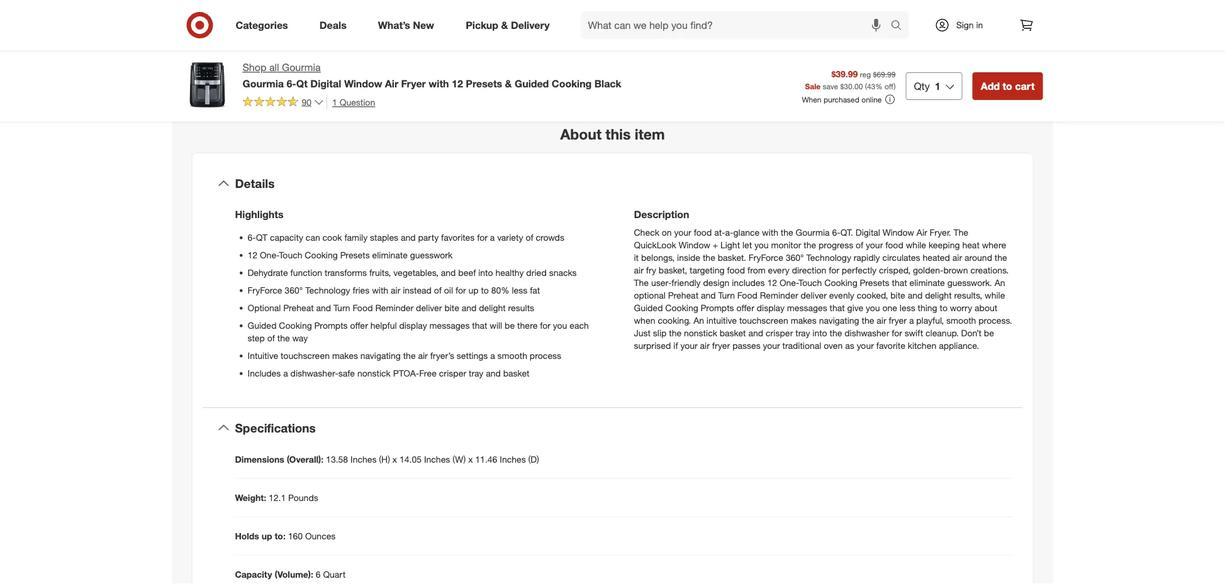 Task type: describe. For each thing, give the bounding box(es) containing it.
add to cart
[[981, 80, 1035, 92]]

your up rapidly
[[866, 240, 883, 251]]

air up brown
[[953, 252, 962, 263]]

your down dishwasher
[[857, 340, 874, 351]]

pickup
[[466, 19, 498, 31]]

smooth inside description check on your food at-a-glance with the gourmia 6-qt. digital window air fryer. the quicklook window + light let you monitor the progress of your food while keeping heat where it belongs, inside the basket. fryforce 360° technology rapidly circulates heated air around the air fry basket, targeting food from every direction for perfectly crisped, golden-brown creations. the user-friendly design includes 12 one-touch cooking presets that eliminate guesswork. an optional preheat and turn food reminder deliver evenly cooked, bite and delight results, while guided cooking prompts offer display messages that give you one less thing to worry about when cooking. an intuitive touchscreen makes navigating the air fryer a playful, smooth process. just slip the nonstick basket and crisper tray into the dishwasher for swift cleanup. don't be surprised if your air fryer passes your traditional oven as your favorite kitchen appliance.
[[947, 315, 976, 326]]

eliminate inside description check on your food at-a-glance with the gourmia 6-qt. digital window air fryer. the quicklook window + light let you monitor the progress of your food while keeping heat where it belongs, inside the basket. fryforce 360° technology rapidly circulates heated air around the air fry basket, targeting food from every direction for perfectly crisped, golden-brown creations. the user-friendly design includes 12 one-touch cooking presets that eliminate guesswork. an optional preheat and turn food reminder deliver evenly cooked, bite and delight results, while guided cooking prompts offer display messages that give you one less thing to worry about when cooking. an intuitive touchscreen makes navigating the air fryer a playful, smooth process. just slip the nonstick basket and crisper tray into the dishwasher for swift cleanup. don't be surprised if your air fryer passes your traditional oven as your favorite kitchen appliance.
[[910, 277, 945, 288]]

1 vertical spatial to
[[481, 285, 489, 296]]

air up free
[[418, 350, 428, 361]]

images
[[401, 75, 433, 87]]

0 horizontal spatial tray
[[469, 368, 484, 379]]

guesswork
[[410, 250, 453, 261]]

for right oil
[[456, 285, 466, 296]]

will
[[490, 320, 502, 331]]

$39.99 reg $69.99 sale save $ 30.00 ( 43 % off )
[[805, 68, 896, 91]]

save
[[823, 81, 838, 91]]

0 horizontal spatial bite
[[445, 303, 459, 314]]

makes inside description check on your food at-a-glance with the gourmia 6-qt. digital window air fryer. the quicklook window + light let you monitor the progress of your food while keeping heat where it belongs, inside the basket. fryforce 360° technology rapidly circulates heated air around the air fry basket, targeting food from every direction for perfectly crisped, golden-brown creations. the user-friendly design includes 12 one-touch cooking presets that eliminate guesswork. an optional preheat and turn food reminder deliver evenly cooked, bite and delight results, while guided cooking prompts offer display messages that give you one less thing to worry about when cooking. an intuitive touchscreen makes navigating the air fryer a playful, smooth process. just slip the nonstick basket and crisper tray into the dishwasher for swift cleanup. don't be surprised if your air fryer passes your traditional oven as your favorite kitchen appliance.
[[791, 315, 817, 326]]

what's new
[[378, 19, 434, 31]]

0 horizontal spatial up
[[262, 531, 272, 542]]

$
[[840, 81, 844, 91]]

quart
[[323, 569, 346, 580]]

1 horizontal spatial while
[[985, 290, 1005, 301]]

shop all gourmia gourmia 6-qt digital window air fryer with 12 presets & guided cooking black
[[243, 61, 621, 90]]

bite inside description check on your food at-a-glance with the gourmia 6-qt. digital window air fryer. the quicklook window + light let you monitor the progress of your food while keeping heat where it belongs, inside the basket. fryforce 360° technology rapidly circulates heated air around the air fry basket, targeting food from every direction for perfectly crisped, golden-brown creations. the user-friendly design includes 12 one-touch cooking presets that eliminate guesswork. an optional preheat and turn food reminder deliver evenly cooked, bite and delight results, while guided cooking prompts offer display messages that give you one less thing to worry about when cooking. an intuitive touchscreen makes navigating the air fryer a playful, smooth process. just slip the nonstick basket and crisper tray into the dishwasher for swift cleanup. don't be surprised if your air fryer passes your traditional oven as your favorite kitchen appliance.
[[891, 290, 905, 301]]

0 horizontal spatial nonstick
[[357, 368, 391, 379]]

oil
[[444, 285, 453, 296]]

digital inside shop all gourmia gourmia 6-qt digital window air fryer with 12 presets & guided cooking black
[[310, 77, 341, 90]]

dried
[[526, 267, 547, 278]]

0 vertical spatial touch
[[279, 250, 302, 261]]

brown
[[944, 265, 968, 276]]

your right on
[[674, 227, 691, 238]]

function
[[290, 267, 322, 278]]

display inside 'guided cooking prompts offer helpful display messages that will be there for you each step of the way'
[[399, 320, 427, 331]]

evenly
[[829, 290, 855, 301]]

30.00
[[844, 81, 863, 91]]

off
[[885, 81, 894, 91]]

includes a dishwasher-safe nonstick ptoa-free crisper tray and basket
[[248, 368, 530, 379]]

new
[[413, 19, 434, 31]]

1 vertical spatial touchscreen
[[281, 350, 330, 361]]

cooked,
[[857, 290, 888, 301]]

description
[[634, 209, 689, 221]]

you inside 'guided cooking prompts offer helpful display messages that will be there for you each step of the way'
[[553, 320, 567, 331]]

3 inches from the left
[[500, 454, 526, 465]]

monitor
[[771, 240, 801, 251]]

0 horizontal spatial an
[[694, 315, 704, 326]]

includes
[[248, 368, 281, 379]]

12 inside shop all gourmia gourmia 6-qt digital window air fryer with 12 presets & guided cooking black
[[452, 77, 463, 90]]

messages inside description check on your food at-a-glance with the gourmia 6-qt. digital window air fryer. the quicklook window + light let you monitor the progress of your food while keeping heat where it belongs, inside the basket. fryforce 360° technology rapidly circulates heated air around the air fry basket, targeting food from every direction for perfectly crisped, golden-brown creations. the user-friendly design includes 12 one-touch cooking presets that eliminate guesswork. an optional preheat and turn food reminder deliver evenly cooked, bite and delight results, while guided cooking prompts offer display messages that give you one less thing to worry about when cooking. an intuitive touchscreen makes navigating the air fryer a playful, smooth process. just slip the nonstick basket and crisper tray into the dishwasher for swift cleanup. don't be surprised if your air fryer passes your traditional oven as your favorite kitchen appliance.
[[787, 303, 827, 314]]

air up optional preheat and turn food reminder deliver bite and delight results
[[391, 285, 400, 296]]

show more images
[[347, 75, 433, 87]]

touch inside description check on your food at-a-glance with the gourmia 6-qt. digital window air fryer. the quicklook window + light let you monitor the progress of your food while keeping heat where it belongs, inside the basket. fryforce 360° technology rapidly circulates heated air around the air fry basket, targeting food from every direction for perfectly crisped, golden-brown creations. the user-friendly design includes 12 one-touch cooking presets that eliminate guesswork. an optional preheat and turn food reminder deliver evenly cooked, bite and delight results, while guided cooking prompts offer display messages that give you one less thing to worry about when cooking. an intuitive touchscreen makes navigating the air fryer a playful, smooth process. just slip the nonstick basket and crisper tray into the dishwasher for swift cleanup. don't be surprised if your air fryer passes your traditional oven as your favorite kitchen appliance.
[[799, 277, 822, 288]]

heated
[[923, 252, 950, 263]]

every
[[768, 265, 790, 276]]

be inside description check on your food at-a-glance with the gourmia 6-qt. digital window air fryer. the quicklook window + light let you monitor the progress of your food while keeping heat where it belongs, inside the basket. fryforce 360° technology rapidly circulates heated air around the air fry basket, targeting food from every direction for perfectly crisped, golden-brown creations. the user-friendly design includes 12 one-touch cooking presets that eliminate guesswork. an optional preheat and turn food reminder deliver evenly cooked, bite and delight results, while guided cooking prompts offer display messages that give you one less thing to worry about when cooking. an intuitive touchscreen makes navigating the air fryer a playful, smooth process. just slip the nonstick basket and crisper tray into the dishwasher for swift cleanup. don't be surprised if your air fryer passes your traditional oven as your favorite kitchen appliance.
[[984, 328, 994, 339]]

for right favorites
[[477, 232, 488, 243]]

show more images button
[[338, 67, 441, 95]]

passes
[[733, 340, 761, 351]]

1 horizontal spatial food
[[727, 265, 745, 276]]

cooking down 'can'
[[305, 250, 338, 261]]

offer inside 'guided cooking prompts offer helpful display messages that will be there for you each step of the way'
[[350, 320, 368, 331]]

0 horizontal spatial reminder
[[375, 303, 414, 314]]

all
[[269, 61, 279, 74]]

1 inches from the left
[[351, 454, 377, 465]]

results
[[508, 303, 534, 314]]

and down 'design'
[[701, 290, 716, 301]]

0 horizontal spatial makes
[[332, 350, 358, 361]]

air down one
[[877, 315, 887, 326]]

it
[[634, 252, 639, 263]]

touchscreen inside description check on your food at-a-glance with the gourmia 6-qt. digital window air fryer. the quicklook window + light let you monitor the progress of your food while keeping heat where it belongs, inside the basket. fryforce 360° technology rapidly circulates heated air around the air fry basket, targeting food from every direction for perfectly crisped, golden-brown creations. the user-friendly design includes 12 one-touch cooking presets that eliminate guesswork. an optional preheat and turn food reminder deliver evenly cooked, bite and delight results, while guided cooking prompts offer display messages that give you one less thing to worry about when cooking. an intuitive touchscreen makes navigating the air fryer a playful, smooth process. just slip the nonstick basket and crisper tray into the dishwasher for swift cleanup. don't be surprised if your air fryer passes your traditional oven as your favorite kitchen appliance.
[[739, 315, 788, 326]]

the up oven on the bottom right of page
[[830, 328, 842, 339]]

fryer's
[[430, 350, 454, 361]]

0 horizontal spatial turn
[[334, 303, 350, 314]]

quicklook
[[634, 240, 676, 251]]

0 vertical spatial 1
[[935, 80, 941, 92]]

for right the direction
[[829, 265, 839, 276]]

rapidly
[[854, 252, 880, 263]]

1 vertical spatial food
[[886, 240, 904, 251]]

favorites
[[441, 232, 475, 243]]

process.
[[979, 315, 1012, 326]]

don't
[[961, 328, 982, 339]]

includes
[[732, 277, 765, 288]]

glance
[[734, 227, 760, 238]]

pounds
[[288, 493, 318, 504]]

and down "beef"
[[462, 303, 477, 314]]

prompts inside description check on your food at-a-glance with the gourmia 6-qt. digital window air fryer. the quicklook window + light let you monitor the progress of your food while keeping heat where it belongs, inside the basket. fryforce 360° technology rapidly circulates heated air around the air fry basket, targeting food from every direction for perfectly crisped, golden-brown creations. the user-friendly design includes 12 one-touch cooking presets that eliminate guesswork. an optional preheat and turn food reminder deliver evenly cooked, bite and delight results, while guided cooking prompts offer display messages that give you one less thing to worry about when cooking. an intuitive touchscreen makes navigating the air fryer a playful, smooth process. just slip the nonstick basket and crisper tray into the dishwasher for swift cleanup. don't be surprised if your air fryer passes your traditional oven as your favorite kitchen appliance.
[[701, 303, 734, 314]]

air right if at the right bottom
[[700, 340, 710, 351]]

1 horizontal spatial window
[[679, 240, 710, 251]]

0 vertical spatial that
[[892, 277, 907, 288]]

of left oil
[[434, 285, 442, 296]]

be inside 'guided cooking prompts offer helpful display messages that will be there for you each step of the way'
[[505, 320, 515, 331]]

guided inside description check on your food at-a-glance with the gourmia 6-qt. digital window air fryer. the quicklook window + light let you monitor the progress of your food while keeping heat where it belongs, inside the basket. fryforce 360° technology rapidly circulates heated air around the air fry basket, targeting food from every direction for perfectly crisped, golden-brown creations. the user-friendly design includes 12 one-touch cooking presets that eliminate guesswork. an optional preheat and turn food reminder deliver evenly cooked, bite and delight results, while guided cooking prompts offer display messages that give you one less thing to worry about when cooking. an intuitive touchscreen makes navigating the air fryer a playful, smooth process. just slip the nonstick basket and crisper tray into the dishwasher for swift cleanup. don't be surprised if your air fryer passes your traditional oven as your favorite kitchen appliance.
[[634, 303, 663, 314]]

your right passes at the bottom of page
[[763, 340, 780, 351]]

thing
[[918, 303, 938, 314]]

1 vertical spatial navigating
[[360, 350, 401, 361]]

ounces
[[305, 531, 336, 542]]

43
[[867, 81, 876, 91]]

1 vertical spatial 360°
[[285, 285, 303, 296]]

of right variety in the top of the page
[[526, 232, 533, 243]]

image of gourmia 6-qt digital window air fryer with 12 presets & guided cooking black image
[[182, 60, 233, 111]]

worry
[[950, 303, 972, 314]]

(w)
[[453, 454, 466, 465]]

13.58
[[326, 454, 348, 465]]

basket.
[[718, 252, 746, 263]]

and left party
[[401, 232, 416, 243]]

light
[[721, 240, 740, 251]]

presets inside shop all gourmia gourmia 6-qt digital window air fryer with 12 presets & guided cooking black
[[466, 77, 502, 90]]

0 horizontal spatial food
[[694, 227, 712, 238]]

reminder inside description check on your food at-a-glance with the gourmia 6-qt. digital window air fryer. the quicklook window + light let you monitor the progress of your food while keeping heat where it belongs, inside the basket. fryforce 360° technology rapidly circulates heated air around the air fry basket, targeting food from every direction for perfectly crisped, golden-brown creations. the user-friendly design includes 12 one-touch cooking presets that eliminate guesswork. an optional preheat and turn food reminder deliver evenly cooked, bite and delight results, while guided cooking prompts offer display messages that give you one less thing to worry about when cooking. an intuitive touchscreen makes navigating the air fryer a playful, smooth process. just slip the nonstick basket and crisper tray into the dishwasher for swift cleanup. don't be surprised if your air fryer passes your traditional oven as your favorite kitchen appliance.
[[760, 290, 798, 301]]

(
[[865, 81, 867, 91]]

check
[[634, 227, 660, 238]]

intuitive touchscreen makes navigating the air fryer's settings a smooth process
[[248, 350, 561, 361]]

guided cooking prompts offer helpful display messages that will be there for you each step of the way
[[248, 320, 589, 344]]

delight inside description check on your food at-a-glance with the gourmia 6-qt. digital window air fryer. the quicklook window + light let you monitor the progress of your food while keeping heat where it belongs, inside the basket. fryforce 360° technology rapidly circulates heated air around the air fry basket, targeting food from every direction for perfectly crisped, golden-brown creations. the user-friendly design includes 12 one-touch cooking presets that eliminate guesswork. an optional preheat and turn food reminder deliver evenly cooked, bite and delight results, while guided cooking prompts offer display messages that give you one less thing to worry about when cooking. an intuitive touchscreen makes navigating the air fryer a playful, smooth process. just slip the nonstick basket and crisper tray into the dishwasher for swift cleanup. don't be surprised if your air fryer passes your traditional oven as your favorite kitchen appliance.
[[925, 290, 952, 301]]

air inside shop all gourmia gourmia 6-qt digital window air fryer with 12 presets & guided cooking black
[[385, 77, 398, 90]]

0 vertical spatial fryer
[[889, 315, 907, 326]]

90
[[302, 96, 312, 107]]

a inside description check on your food at-a-glance with the gourmia 6-qt. digital window air fryer. the quicklook window + light let you monitor the progress of your food while keeping heat where it belongs, inside the basket. fryforce 360° technology rapidly circulates heated air around the air fry basket, targeting food from every direction for perfectly crisped, golden-brown creations. the user-friendly design includes 12 one-touch cooking presets that eliminate guesswork. an optional preheat and turn food reminder deliver evenly cooked, bite and delight results, while guided cooking prompts offer display messages that give you one less thing to worry about when cooking. an intuitive touchscreen makes navigating the air fryer a playful, smooth process. just slip the nonstick basket and crisper tray into the dishwasher for swift cleanup. don't be surprised if your air fryer passes your traditional oven as your favorite kitchen appliance.
[[909, 315, 914, 326]]

the up if at the right bottom
[[669, 328, 682, 339]]

and up passes at the bottom of page
[[749, 328, 763, 339]]

2 horizontal spatial window
[[883, 227, 914, 238]]

about
[[560, 125, 602, 143]]

capacity (volume): 6 quart
[[235, 569, 346, 580]]

for up favorite
[[892, 328, 902, 339]]

to:
[[275, 531, 286, 542]]

What can we help you find? suggestions appear below search field
[[581, 11, 894, 39]]

gourmia 6-qt digital window air fryer with 12 presets &#38; guided cooking black, 6 of 12 image
[[395, 0, 598, 57]]

air inside description check on your food at-a-glance with the gourmia 6-qt. digital window air fryer. the quicklook window + light let you monitor the progress of your food while keeping heat where it belongs, inside the basket. fryforce 360° technology rapidly circulates heated air around the air fry basket, targeting food from every direction for perfectly crisped, golden-brown creations. the user-friendly design includes 12 one-touch cooking presets that eliminate guesswork. an optional preheat and turn food reminder deliver evenly cooked, bite and delight results, while guided cooking prompts offer display messages that give you one less thing to worry about when cooking. an intuitive touchscreen makes navigating the air fryer a playful, smooth process. just slip the nonstick basket and crisper tray into the dishwasher for swift cleanup. don't be surprised if your air fryer passes your traditional oven as your favorite kitchen appliance.
[[917, 227, 927, 238]]

1 vertical spatial 1
[[332, 97, 337, 108]]

qt
[[256, 232, 268, 243]]

image gallery element
[[182, 0, 598, 95]]

slip
[[653, 328, 667, 339]]

0 horizontal spatial into
[[478, 267, 493, 278]]

11.46
[[475, 454, 497, 465]]

purchased
[[824, 95, 860, 104]]

at-
[[714, 227, 725, 238]]

reg
[[860, 69, 871, 79]]

a right settings
[[490, 350, 495, 361]]

guesswork.
[[948, 277, 992, 288]]

helpful
[[371, 320, 397, 331]]

and down settings
[[486, 368, 501, 379]]

free
[[419, 368, 437, 379]]

0 horizontal spatial the
[[634, 277, 649, 288]]

0 horizontal spatial 12
[[248, 250, 257, 261]]

healthy
[[496, 267, 524, 278]]

0 horizontal spatial 6-
[[248, 232, 256, 243]]

cooking up evenly
[[825, 277, 858, 288]]

0 vertical spatial gourmia
[[282, 61, 321, 74]]

1 vertical spatial delight
[[479, 303, 506, 314]]

vegetables,
[[394, 267, 439, 278]]

favorite
[[877, 340, 906, 351]]

0 horizontal spatial presets
[[340, 250, 370, 261]]

the up dishwasher
[[862, 315, 874, 326]]

the up ptoa-
[[403, 350, 416, 361]]

holds up to: 160 ounces
[[235, 531, 336, 542]]

prompts inside 'guided cooking prompts offer helpful display messages that will be there for you each step of the way'
[[314, 320, 348, 331]]

1 vertical spatial you
[[866, 303, 880, 314]]

search button
[[885, 11, 915, 42]]

one- inside description check on your food at-a-glance with the gourmia 6-qt. digital window air fryer. the quicklook window + light let you monitor the progress of your food while keeping heat where it belongs, inside the basket. fryforce 360° technology rapidly circulates heated air around the air fry basket, targeting food from every direction for perfectly crisped, golden-brown creations. the user-friendly design includes 12 one-touch cooking presets that eliminate guesswork. an optional preheat and turn food reminder deliver evenly cooked, bite and delight results, while guided cooking prompts offer display messages that give you one less thing to worry about when cooking. an intuitive touchscreen makes navigating the air fryer a playful, smooth process. just slip the nonstick basket and crisper tray into the dishwasher for swift cleanup. don't be surprised if your air fryer passes your traditional oven as your favorite kitchen appliance.
[[780, 277, 799, 288]]

friendly
[[672, 277, 701, 288]]

instead
[[403, 285, 432, 296]]

if
[[674, 340, 678, 351]]

a left variety in the top of the page
[[490, 232, 495, 243]]

crowds
[[536, 232, 564, 243]]

appliance.
[[939, 340, 979, 351]]

1 vertical spatial technology
[[305, 285, 350, 296]]

heat
[[963, 240, 980, 251]]

0 vertical spatial you
[[755, 240, 769, 251]]

fat
[[530, 285, 540, 296]]

surprised
[[634, 340, 671, 351]]

party
[[418, 232, 439, 243]]

1 vertical spatial gourmia
[[243, 77, 284, 90]]

this
[[606, 125, 631, 143]]

and up oil
[[441, 267, 456, 278]]

2 inches from the left
[[424, 454, 450, 465]]

description check on your food at-a-glance with the gourmia 6-qt. digital window air fryer. the quicklook window + light let you monitor the progress of your food while keeping heat where it belongs, inside the basket. fryforce 360° technology rapidly circulates heated air around the air fry basket, targeting food from every direction for perfectly crisped, golden-brown creations. the user-friendly design includes 12 one-touch cooking presets that eliminate guesswork. an optional preheat and turn food reminder deliver evenly cooked, bite and delight results, while guided cooking prompts offer display messages that give you one less thing to worry about when cooking. an intuitive touchscreen makes navigating the air fryer a playful, smooth process. just slip the nonstick basket and crisper tray into the dishwasher for swift cleanup. don't be surprised if your air fryer passes your traditional oven as your favorite kitchen appliance.
[[634, 209, 1012, 351]]



Task type: vqa. For each thing, say whether or not it's contained in the screenshot.
Cooking within the Guided Cooking Prompts offer helpful display messages that will be there for you each step of the way
yes



Task type: locate. For each thing, give the bounding box(es) containing it.
12.1
[[269, 493, 286, 504]]

direction
[[792, 265, 827, 276]]

1 vertical spatial window
[[883, 227, 914, 238]]

food
[[694, 227, 712, 238], [886, 240, 904, 251], [727, 265, 745, 276]]

1 vertical spatial food
[[353, 303, 373, 314]]

navigating inside description check on your food at-a-glance with the gourmia 6-qt. digital window air fryer. the quicklook window + light let you monitor the progress of your food while keeping heat where it belongs, inside the basket. fryforce 360° technology rapidly circulates heated air around the air fry basket, targeting food from every direction for perfectly crisped, golden-brown creations. the user-friendly design includes 12 one-touch cooking presets that eliminate guesswork. an optional preheat and turn food reminder deliver evenly cooked, bite and delight results, while guided cooking prompts offer display messages that give you one less thing to worry about when cooking. an intuitive touchscreen makes navigating the air fryer a playful, smooth process. just slip the nonstick basket and crisper tray into the dishwasher for swift cleanup. don't be surprised if your air fryer passes your traditional oven as your favorite kitchen appliance.
[[819, 315, 859, 326]]

categories link
[[225, 11, 304, 39]]

for right there
[[540, 320, 551, 331]]

crisper inside description check on your food at-a-glance with the gourmia 6-qt. digital window air fryer. the quicklook window + light let you monitor the progress of your food while keeping heat where it belongs, inside the basket. fryforce 360° technology rapidly circulates heated air around the air fry basket, targeting food from every direction for perfectly crisped, golden-brown creations. the user-friendly design includes 12 one-touch cooking presets that eliminate guesswork. an optional preheat and turn food reminder deliver evenly cooked, bite and delight results, while guided cooking prompts offer display messages that give you one less thing to worry about when cooking. an intuitive touchscreen makes navigating the air fryer a playful, smooth process. just slip the nonstick basket and crisper tray into the dishwasher for swift cleanup. don't be surprised if your air fryer passes your traditional oven as your favorite kitchen appliance.
[[766, 328, 793, 339]]

1 horizontal spatial deliver
[[801, 290, 827, 301]]

the
[[954, 227, 969, 238], [634, 277, 649, 288]]

1 horizontal spatial into
[[813, 328, 827, 339]]

to left the 80%
[[481, 285, 489, 296]]

of right step
[[267, 333, 275, 344]]

guided inside shop all gourmia gourmia 6-qt digital window air fryer with 12 presets & guided cooking black
[[515, 77, 549, 90]]

360°
[[786, 252, 804, 263], [285, 285, 303, 296]]

window up question
[[344, 77, 382, 90]]

& right pickup
[[501, 19, 508, 31]]

1 vertical spatial tray
[[469, 368, 484, 379]]

0 horizontal spatial 360°
[[285, 285, 303, 296]]

1 horizontal spatial an
[[995, 277, 1005, 288]]

gourmia inside description check on your food at-a-glance with the gourmia 6-qt. digital window air fryer. the quicklook window + light let you monitor the progress of your food while keeping heat where it belongs, inside the basket. fryforce 360° technology rapidly circulates heated air around the air fry basket, targeting food from every direction for perfectly crisped, golden-brown creations. the user-friendly design includes 12 one-touch cooking presets that eliminate guesswork. an optional preheat and turn food reminder deliver evenly cooked, bite and delight results, while guided cooking prompts offer display messages that give you one less thing to worry about when cooking. an intuitive touchscreen makes navigating the air fryer a playful, smooth process. just slip the nonstick basket and crisper tray into the dishwasher for swift cleanup. don't be surprised if your air fryer passes your traditional oven as your favorite kitchen appliance.
[[796, 227, 830, 238]]

basket down there
[[503, 368, 530, 379]]

0 vertical spatial while
[[906, 240, 926, 251]]

0 vertical spatial an
[[995, 277, 1005, 288]]

perfectly
[[842, 265, 877, 276]]

0 horizontal spatial that
[[472, 320, 487, 331]]

cooking
[[552, 77, 592, 90], [305, 250, 338, 261], [825, 277, 858, 288], [665, 303, 698, 314], [279, 320, 312, 331]]

2 vertical spatial presets
[[860, 277, 890, 288]]

qty 1
[[914, 80, 941, 92]]

2 horizontal spatial guided
[[634, 303, 663, 314]]

cooking inside 'guided cooking prompts offer helpful display messages that will be there for you each step of the way'
[[279, 320, 312, 331]]

less
[[512, 285, 528, 296], [900, 303, 915, 314]]

pickup & delivery link
[[455, 11, 565, 39]]

(h)
[[379, 454, 390, 465]]

into right "beef"
[[478, 267, 493, 278]]

turn down transforms
[[334, 303, 350, 314]]

2 vertical spatial food
[[727, 265, 745, 276]]

specifications
[[235, 421, 316, 435]]

x right (h)
[[393, 454, 397, 465]]

be down process.
[[984, 328, 994, 339]]

delight up will
[[479, 303, 506, 314]]

online
[[862, 95, 882, 104]]

a up swift
[[909, 315, 914, 326]]

cooking up 'way'
[[279, 320, 312, 331]]

air left fryer
[[385, 77, 398, 90]]

1 horizontal spatial air
[[917, 227, 927, 238]]

1 horizontal spatial inches
[[424, 454, 450, 465]]

1 horizontal spatial one-
[[780, 277, 799, 288]]

1 horizontal spatial technology
[[807, 252, 851, 263]]

12 down every
[[767, 277, 777, 288]]

search
[[885, 20, 915, 32]]

less right one
[[900, 303, 915, 314]]

cooking left black
[[552, 77, 592, 90]]

with inside shop all gourmia gourmia 6-qt digital window air fryer with 12 presets & guided cooking black
[[429, 77, 449, 90]]

&
[[501, 19, 508, 31], [505, 77, 512, 90]]

1 horizontal spatial tray
[[796, 328, 810, 339]]

1 vertical spatial crisper
[[439, 368, 466, 379]]

into
[[478, 267, 493, 278], [813, 328, 827, 339]]

1 vertical spatial touch
[[799, 277, 822, 288]]

when
[[802, 95, 822, 104]]

of inside 'guided cooking prompts offer helpful display messages that will be there for you each step of the way'
[[267, 333, 275, 344]]

you
[[755, 240, 769, 251], [866, 303, 880, 314], [553, 320, 567, 331]]

your right if at the right bottom
[[681, 340, 698, 351]]

crisped,
[[879, 265, 911, 276]]

advertisement region
[[628, 23, 1043, 71]]

fryer
[[401, 77, 426, 90]]

dishwasher
[[845, 328, 889, 339]]

the up heat
[[954, 227, 969, 238]]

guided inside 'guided cooking prompts offer helpful display messages that will be there for you each step of the way'
[[248, 320, 277, 331]]

of up rapidly
[[856, 240, 864, 251]]

touch down capacity
[[279, 250, 302, 261]]

basket down intuitive
[[720, 328, 746, 339]]

1 vertical spatial digital
[[856, 227, 880, 238]]

details button
[[202, 164, 1023, 204]]

1 vertical spatial messages
[[430, 320, 470, 331]]

(volume):
[[275, 569, 313, 580]]

food inside description check on your food at-a-glance with the gourmia 6-qt. digital window air fryer. the quicklook window + light let you monitor the progress of your food while keeping heat where it belongs, inside the basket. fryforce 360° technology rapidly circulates heated air around the air fry basket, targeting food from every direction for perfectly crisped, golden-brown creations. the user-friendly design includes 12 one-touch cooking presets that eliminate guesswork. an optional preheat and turn food reminder deliver evenly cooked, bite and delight results, while guided cooking prompts offer display messages that give you one less thing to worry about when cooking. an intuitive touchscreen makes navigating the air fryer a playful, smooth process. just slip the nonstick basket and crisper tray into the dishwasher for swift cleanup. don't be surprised if your air fryer passes your traditional oven as your favorite kitchen appliance.
[[737, 290, 758, 301]]

smooth
[[947, 315, 976, 326], [498, 350, 527, 361]]

weight:
[[235, 493, 266, 504]]

1 right qty at right
[[935, 80, 941, 92]]

prompts up safe
[[314, 320, 348, 331]]

presets down family
[[340, 250, 370, 261]]

shop
[[243, 61, 266, 74]]

specifications button
[[202, 408, 1023, 448]]

what's
[[378, 19, 410, 31]]

0 horizontal spatial messages
[[430, 320, 470, 331]]

tray down settings
[[469, 368, 484, 379]]

1 horizontal spatial food
[[737, 290, 758, 301]]

delight up thing
[[925, 290, 952, 301]]

gourmia up the qt
[[282, 61, 321, 74]]

to inside description check on your food at-a-glance with the gourmia 6-qt. digital window air fryer. the quicklook window + light let you monitor the progress of your food while keeping heat where it belongs, inside the basket. fryforce 360° technology rapidly circulates heated air around the air fry basket, targeting food from every direction for perfectly crisped, golden-brown creations. the user-friendly design includes 12 one-touch cooking presets that eliminate guesswork. an optional preheat and turn food reminder deliver evenly cooked, bite and delight results, while guided cooking prompts offer display messages that give you one less thing to worry about when cooking. an intuitive touchscreen makes navigating the air fryer a playful, smooth process. just slip the nonstick basket and crisper tray into the dishwasher for swift cleanup. don't be surprised if your air fryer passes your traditional oven as your favorite kitchen appliance.
[[940, 303, 948, 314]]

qty
[[914, 80, 930, 92]]

eliminate down golden-
[[910, 277, 945, 288]]

the down where at the right of the page
[[995, 252, 1007, 263]]

2 vertical spatial 12
[[767, 277, 777, 288]]

1 horizontal spatial reminder
[[760, 290, 798, 301]]

up left the to:
[[262, 531, 272, 542]]

navigating down give
[[819, 315, 859, 326]]

2 horizontal spatial with
[[762, 227, 778, 238]]

as
[[845, 340, 855, 351]]

0 vertical spatial window
[[344, 77, 382, 90]]

bite down oil
[[445, 303, 459, 314]]

0 vertical spatial fryforce
[[749, 252, 783, 263]]

technology down progress
[[807, 252, 851, 263]]

12 inside description check on your food at-a-glance with the gourmia 6-qt. digital window air fryer. the quicklook window + light let you monitor the progress of your food while keeping heat where it belongs, inside the basket. fryforce 360° technology rapidly circulates heated air around the air fry basket, targeting food from every direction for perfectly crisped, golden-brown creations. the user-friendly design includes 12 one-touch cooking presets that eliminate guesswork. an optional preheat and turn food reminder deliver evenly cooked, bite and delight results, while guided cooking prompts offer display messages that give you one less thing to worry about when cooking. an intuitive touchscreen makes navigating the air fryer a playful, smooth process. just slip the nonstick basket and crisper tray into the dishwasher for swift cleanup. don't be surprised if your air fryer passes your traditional oven as your favorite kitchen appliance.
[[767, 277, 777, 288]]

80%
[[491, 285, 510, 296]]

details
[[235, 176, 275, 191]]

0 vertical spatial one-
[[260, 250, 279, 261]]

into inside description check on your food at-a-glance with the gourmia 6-qt. digital window air fryer. the quicklook window + light let you monitor the progress of your food while keeping heat where it belongs, inside the basket. fryforce 360° technology rapidly circulates heated air around the air fry basket, targeting food from every direction for perfectly crisped, golden-brown creations. the user-friendly design includes 12 one-touch cooking presets that eliminate guesswork. an optional preheat and turn food reminder deliver evenly cooked, bite and delight results, while guided cooking prompts offer display messages that give you one less thing to worry about when cooking. an intuitive touchscreen makes navigating the air fryer a playful, smooth process. just slip the nonstick basket and crisper tray into the dishwasher for swift cleanup. don't be surprised if your air fryer passes your traditional oven as your favorite kitchen appliance.
[[813, 328, 827, 339]]

2 horizontal spatial food
[[886, 240, 904, 251]]

that
[[892, 277, 907, 288], [830, 303, 845, 314], [472, 320, 487, 331]]

0 vertical spatial turn
[[718, 290, 735, 301]]

1 vertical spatial reminder
[[375, 303, 414, 314]]

1 horizontal spatial with
[[429, 77, 449, 90]]

0 vertical spatial makes
[[791, 315, 817, 326]]

way
[[292, 333, 308, 344]]

to inside button
[[1003, 80, 1013, 92]]

1 horizontal spatial up
[[469, 285, 479, 296]]

reminder down every
[[760, 290, 798, 301]]

basket,
[[659, 265, 687, 276]]

guided down delivery
[[515, 77, 549, 90]]

touch
[[279, 250, 302, 261], [799, 277, 822, 288]]

about
[[975, 303, 998, 314]]

the up targeting
[[703, 252, 715, 263]]

preheat inside description check on your food at-a-glance with the gourmia 6-qt. digital window air fryer. the quicklook window + light let you monitor the progress of your food while keeping heat where it belongs, inside the basket. fryforce 360° technology rapidly circulates heated air around the air fry basket, targeting food from every direction for perfectly crisped, golden-brown creations. the user-friendly design includes 12 one-touch cooking presets that eliminate guesswork. an optional preheat and turn food reminder deliver evenly cooked, bite and delight results, while guided cooking prompts offer display messages that give you one less thing to worry about when cooking. an intuitive touchscreen makes navigating the air fryer a playful, smooth process. just slip the nonstick basket and crisper tray into the dishwasher for swift cleanup. don't be surprised if your air fryer passes your traditional oven as your favorite kitchen appliance.
[[668, 290, 699, 301]]

to right thing
[[940, 303, 948, 314]]

less left fat on the left of page
[[512, 285, 528, 296]]

touchscreen down 'way'
[[281, 350, 330, 361]]

less inside description check on your food at-a-glance with the gourmia 6-qt. digital window air fryer. the quicklook window + light let you monitor the progress of your food while keeping heat where it belongs, inside the basket. fryforce 360° technology rapidly circulates heated air around the air fry basket, targeting food from every direction for perfectly crisped, golden-brown creations. the user-friendly design includes 12 one-touch cooking presets that eliminate guesswork. an optional preheat and turn food reminder deliver evenly cooked, bite and delight results, while guided cooking prompts offer display messages that give you one less thing to worry about when cooking. an intuitive touchscreen makes navigating the air fryer a playful, smooth process. just slip the nonstick basket and crisper tray into the dishwasher for swift cleanup. don't be surprised if your air fryer passes your traditional oven as your favorite kitchen appliance.
[[900, 303, 915, 314]]

0 vertical spatial digital
[[310, 77, 341, 90]]

with down fruits,
[[372, 285, 388, 296]]

nonstick inside description check on your food at-a-glance with the gourmia 6-qt. digital window air fryer. the quicklook window + light let you monitor the progress of your food while keeping heat where it belongs, inside the basket. fryforce 360° technology rapidly circulates heated air around the air fry basket, targeting food from every direction for perfectly crisped, golden-brown creations. the user-friendly design includes 12 one-touch cooking presets that eliminate guesswork. an optional preheat and turn food reminder deliver evenly cooked, bite and delight results, while guided cooking prompts offer display messages that give you one less thing to worry about when cooking. an intuitive touchscreen makes navigating the air fryer a playful, smooth process. just slip the nonstick basket and crisper tray into the dishwasher for swift cleanup. don't be surprised if your air fryer passes your traditional oven as your favorite kitchen appliance.
[[684, 328, 717, 339]]

can
[[306, 232, 320, 243]]

there
[[517, 320, 538, 331]]

1 question
[[332, 97, 375, 108]]

6
[[316, 569, 321, 580]]

you right let
[[755, 240, 769, 251]]

1 vertical spatial bite
[[445, 303, 459, 314]]

food down fries
[[353, 303, 373, 314]]

1 left question
[[332, 97, 337, 108]]

2 x from the left
[[468, 454, 473, 465]]

1 horizontal spatial smooth
[[947, 315, 976, 326]]

1 vertical spatial fryforce
[[248, 285, 282, 296]]

360° inside description check on your food at-a-glance with the gourmia 6-qt. digital window air fryer. the quicklook window + light let you monitor the progress of your food while keeping heat where it belongs, inside the basket. fryforce 360° technology rapidly circulates heated air around the air fry basket, targeting food from every direction for perfectly crisped, golden-brown creations. the user-friendly design includes 12 one-touch cooking presets that eliminate guesswork. an optional preheat and turn food reminder deliver evenly cooked, bite and delight results, while guided cooking prompts offer display messages that give you one less thing to worry about when cooking. an intuitive touchscreen makes navigating the air fryer a playful, smooth process. just slip the nonstick basket and crisper tray into the dishwasher for swift cleanup. don't be surprised if your air fryer passes your traditional oven as your favorite kitchen appliance.
[[786, 252, 804, 263]]

of inside description check on your food at-a-glance with the gourmia 6-qt. digital window air fryer. the quicklook window + light let you monitor the progress of your food while keeping heat where it belongs, inside the basket. fryforce 360° technology rapidly circulates heated air around the air fry basket, targeting food from every direction for perfectly crisped, golden-brown creations. the user-friendly design includes 12 one-touch cooking presets that eliminate guesswork. an optional preheat and turn food reminder deliver evenly cooked, bite and delight results, while guided cooking prompts offer display messages that give you one less thing to worry about when cooking. an intuitive touchscreen makes navigating the air fryer a playful, smooth process. just slip the nonstick basket and crisper tray into the dishwasher for swift cleanup. don't be surprised if your air fryer passes your traditional oven as your favorite kitchen appliance.
[[856, 240, 864, 251]]

offer left helpful at the left of the page
[[350, 320, 368, 331]]

navigating up includes a dishwasher-safe nonstick ptoa-free crisper tray and basket
[[360, 350, 401, 361]]

tray inside description check on your food at-a-glance with the gourmia 6-qt. digital window air fryer. the quicklook window + light let you monitor the progress of your food while keeping heat where it belongs, inside the basket. fryforce 360° technology rapidly circulates heated air around the air fry basket, targeting food from every direction for perfectly crisped, golden-brown creations. the user-friendly design includes 12 one-touch cooking presets that eliminate guesswork. an optional preheat and turn food reminder deliver evenly cooked, bite and delight results, while guided cooking prompts offer display messages that give you one less thing to worry about when cooking. an intuitive touchscreen makes navigating the air fryer a playful, smooth process. just slip the nonstick basket and crisper tray into the dishwasher for swift cleanup. don't be surprised if your air fryer passes your traditional oven as your favorite kitchen appliance.
[[796, 328, 810, 339]]

technology down transforms
[[305, 285, 350, 296]]

for
[[477, 232, 488, 243], [829, 265, 839, 276], [456, 285, 466, 296], [540, 320, 551, 331], [892, 328, 902, 339]]

(overall):
[[287, 454, 324, 465]]

more
[[375, 75, 398, 87]]

1 horizontal spatial navigating
[[819, 315, 859, 326]]

inches left (h)
[[351, 454, 377, 465]]

1 vertical spatial smooth
[[498, 350, 527, 361]]

basket inside description check on your food at-a-glance with the gourmia 6-qt. digital window air fryer. the quicklook window + light let you monitor the progress of your food while keeping heat where it belongs, inside the basket. fryforce 360° technology rapidly circulates heated air around the air fry basket, targeting food from every direction for perfectly crisped, golden-brown creations. the user-friendly design includes 12 one-touch cooking presets that eliminate guesswork. an optional preheat and turn food reminder deliver evenly cooked, bite and delight results, while guided cooking prompts offer display messages that give you one less thing to worry about when cooking. an intuitive touchscreen makes navigating the air fryer a playful, smooth process. just slip the nonstick basket and crisper tray into the dishwasher for swift cleanup. don't be surprised if your air fryer passes your traditional oven as your favorite kitchen appliance.
[[720, 328, 746, 339]]

1 vertical spatial fryer
[[712, 340, 730, 351]]

an down creations.
[[995, 277, 1005, 288]]

1 vertical spatial that
[[830, 303, 845, 314]]

gourmia 6-qt digital window air fryer with 12 presets &#38; guided cooking black, 5 of 12 image
[[182, 0, 385, 57]]

item
[[635, 125, 665, 143]]

fryer
[[889, 315, 907, 326], [712, 340, 730, 351]]

6- inside description check on your food at-a-glance with the gourmia 6-qt. digital window air fryer. the quicklook window + light let you monitor the progress of your food while keeping heat where it belongs, inside the basket. fryforce 360° technology rapidly circulates heated air around the air fry basket, targeting food from every direction for perfectly crisped, golden-brown creations. the user-friendly design includes 12 one-touch cooking presets that eliminate guesswork. an optional preheat and turn food reminder deliver evenly cooked, bite and delight results, while guided cooking prompts offer display messages that give you one less thing to worry about when cooking. an intuitive touchscreen makes navigating the air fryer a playful, smooth process. just slip the nonstick basket and crisper tray into the dishwasher for swift cleanup. don't be surprised if your air fryer passes your traditional oven as your favorite kitchen appliance.
[[832, 227, 841, 238]]

0 horizontal spatial one-
[[260, 250, 279, 261]]

messages inside 'guided cooking prompts offer helpful display messages that will be there for you each step of the way'
[[430, 320, 470, 331]]

0 vertical spatial smooth
[[947, 315, 976, 326]]

1 x from the left
[[393, 454, 397, 465]]

12 right images
[[452, 77, 463, 90]]

0 horizontal spatial with
[[372, 285, 388, 296]]

just
[[634, 328, 651, 339]]

guided down optional
[[634, 303, 663, 314]]

for inside 'guided cooking prompts offer helpful display messages that will be there for you each step of the way'
[[540, 320, 551, 331]]

0 vertical spatial air
[[385, 77, 398, 90]]

1 vertical spatial preheat
[[283, 303, 314, 314]]

1 vertical spatial the
[[634, 277, 649, 288]]

dimensions (overall): 13.58 inches (h) x 14.05 inches (w) x 11.46 inches (d)
[[235, 454, 539, 465]]

0 horizontal spatial eliminate
[[372, 250, 408, 261]]

160
[[288, 531, 303, 542]]

360° down monitor
[[786, 252, 804, 263]]

sale
[[805, 81, 821, 91]]

creations.
[[971, 265, 1009, 276]]

1 horizontal spatial fryer
[[889, 315, 907, 326]]

capacity
[[235, 569, 272, 580]]

around
[[965, 252, 992, 263]]

& inside shop all gourmia gourmia 6-qt digital window air fryer with 12 presets & guided cooking black
[[505, 77, 512, 90]]

sign in link
[[924, 11, 1003, 39]]

0 vertical spatial delight
[[925, 290, 952, 301]]

1 horizontal spatial touch
[[799, 277, 822, 288]]

2 horizontal spatial to
[[1003, 80, 1013, 92]]

the inside 'guided cooking prompts offer helpful display messages that will be there for you each step of the way'
[[277, 333, 290, 344]]

window
[[344, 77, 382, 90], [883, 227, 914, 238], [679, 240, 710, 251]]

gourmia down shop
[[243, 77, 284, 90]]

reminder down fryforce 360° technology fries with air instead of oil for up to 80% less fat
[[375, 303, 414, 314]]

one
[[883, 303, 897, 314]]

presets up cooked,
[[860, 277, 890, 288]]

add
[[981, 80, 1000, 92]]

messages down the direction
[[787, 303, 827, 314]]

sponsored
[[1006, 72, 1043, 82]]

presets inside description check on your food at-a-glance with the gourmia 6-qt. digital window air fryer. the quicklook window + light let you monitor the progress of your food while keeping heat where it belongs, inside the basket. fryforce 360° technology rapidly circulates heated air around the air fry basket, targeting food from every direction for perfectly crisped, golden-brown creations. the user-friendly design includes 12 one-touch cooking presets that eliminate guesswork. an optional preheat and turn food reminder deliver evenly cooked, bite and delight results, while guided cooking prompts offer display messages that give you one less thing to worry about when cooking. an intuitive touchscreen makes navigating the air fryer a playful, smooth process. just slip the nonstick basket and crisper tray into the dishwasher for swift cleanup. don't be surprised if your air fryer passes your traditional oven as your favorite kitchen appliance.
[[860, 277, 890, 288]]

2 horizontal spatial 6-
[[832, 227, 841, 238]]

0 horizontal spatial basket
[[503, 368, 530, 379]]

12 one-touch cooking presets eliminate guesswork
[[248, 250, 453, 261]]

1 vertical spatial while
[[985, 290, 1005, 301]]

1 horizontal spatial 1
[[935, 80, 941, 92]]

with inside description check on your food at-a-glance with the gourmia 6-qt. digital window air fryer. the quicklook window + light let you monitor the progress of your food while keeping heat where it belongs, inside the basket. fryforce 360° technology rapidly circulates heated air around the air fry basket, targeting food from every direction for perfectly crisped, golden-brown creations. the user-friendly design includes 12 one-touch cooking presets that eliminate guesswork. an optional preheat and turn food reminder deliver evenly cooked, bite and delight results, while guided cooking prompts offer display messages that give you one less thing to worry about when cooking. an intuitive touchscreen makes navigating the air fryer a playful, smooth process. just slip the nonstick basket and crisper tray into the dishwasher for swift cleanup. don't be surprised if your air fryer passes your traditional oven as your favorite kitchen appliance.
[[762, 227, 778, 238]]

optional
[[248, 303, 281, 314]]

air left fryer.
[[917, 227, 927, 238]]

capacity
[[270, 232, 303, 243]]

air left fry
[[634, 265, 644, 276]]

digital inside description check on your food at-a-glance with the gourmia 6-qt. digital window air fryer. the quicklook window + light let you monitor the progress of your food while keeping heat where it belongs, inside the basket. fryforce 360° technology rapidly circulates heated air around the air fry basket, targeting food from every direction for perfectly crisped, golden-brown creations. the user-friendly design includes 12 one-touch cooking presets that eliminate guesswork. an optional preheat and turn food reminder deliver evenly cooked, bite and delight results, while guided cooking prompts offer display messages that give you one less thing to worry about when cooking. an intuitive touchscreen makes navigating the air fryer a playful, smooth process. just slip the nonstick basket and crisper tray into the dishwasher for swift cleanup. don't be surprised if your air fryer passes your traditional oven as your favorite kitchen appliance.
[[856, 227, 880, 238]]

1 vertical spatial guided
[[634, 303, 663, 314]]

6- inside shop all gourmia gourmia 6-qt digital window air fryer with 12 presets & guided cooking black
[[287, 77, 296, 90]]

1 horizontal spatial messages
[[787, 303, 827, 314]]

to right 'add'
[[1003, 80, 1013, 92]]

that down the crisped,
[[892, 277, 907, 288]]

snacks
[[549, 267, 577, 278]]

0 vertical spatial 12
[[452, 77, 463, 90]]

window inside shop all gourmia gourmia 6-qt digital window air fryer with 12 presets & guided cooking black
[[344, 77, 382, 90]]

delivery
[[511, 19, 550, 31]]

1 horizontal spatial the
[[954, 227, 969, 238]]

black
[[595, 77, 621, 90]]

fryforce up from
[[749, 252, 783, 263]]

cooking up cooking.
[[665, 303, 698, 314]]

display inside description check on your food at-a-glance with the gourmia 6-qt. digital window air fryer. the quicklook window + light let you monitor the progress of your food while keeping heat where it belongs, inside the basket. fryforce 360° technology rapidly circulates heated air around the air fry basket, targeting food from every direction for perfectly crisped, golden-brown creations. the user-friendly design includes 12 one-touch cooking presets that eliminate guesswork. an optional preheat and turn food reminder deliver evenly cooked, bite and delight results, while guided cooking prompts offer display messages that give you one less thing to worry about when cooking. an intuitive touchscreen makes navigating the air fryer a playful, smooth process. just slip the nonstick basket and crisper tray into the dishwasher for swift cleanup. don't be surprised if your air fryer passes your traditional oven as your favorite kitchen appliance.
[[757, 303, 785, 314]]

fryforce inside description check on your food at-a-glance with the gourmia 6-qt. digital window air fryer. the quicklook window + light let you monitor the progress of your food while keeping heat where it belongs, inside the basket. fryforce 360° technology rapidly circulates heated air around the air fry basket, targeting food from every direction for perfectly crisped, golden-brown creations. the user-friendly design includes 12 one-touch cooking presets that eliminate guesswork. an optional preheat and turn food reminder deliver evenly cooked, bite and delight results, while guided cooking prompts offer display messages that give you one less thing to worry about when cooking. an intuitive touchscreen makes navigating the air fryer a playful, smooth process. just slip the nonstick basket and crisper tray into the dishwasher for swift cleanup. don't be surprised if your air fryer passes your traditional oven as your favorite kitchen appliance.
[[749, 252, 783, 263]]

food down the includes
[[737, 290, 758, 301]]

offer
[[737, 303, 755, 314], [350, 320, 368, 331]]

display down the includes
[[757, 303, 785, 314]]

while up circulates at the top right
[[906, 240, 926, 251]]

fries
[[353, 285, 370, 296]]

%
[[876, 81, 883, 91]]

circulates
[[883, 252, 920, 263]]

2 horizontal spatial 12
[[767, 277, 777, 288]]

and down 'function'
[[316, 303, 331, 314]]

the up monitor
[[781, 227, 793, 238]]

1 vertical spatial display
[[399, 320, 427, 331]]

intuitive
[[707, 315, 737, 326]]

1 vertical spatial turn
[[334, 303, 350, 314]]

turn inside description check on your food at-a-glance with the gourmia 6-qt. digital window air fryer. the quicklook window + light let you monitor the progress of your food while keeping heat where it belongs, inside the basket. fryforce 360° technology rapidly circulates heated air around the air fry basket, targeting food from every direction for perfectly crisped, golden-brown creations. the user-friendly design includes 12 one-touch cooking presets that eliminate guesswork. an optional preheat and turn food reminder deliver evenly cooked, bite and delight results, while guided cooking prompts offer display messages that give you one less thing to worry about when cooking. an intuitive touchscreen makes navigating the air fryer a playful, smooth process. just slip the nonstick basket and crisper tray into the dishwasher for swift cleanup. don't be surprised if your air fryer passes your traditional oven as your favorite kitchen appliance.
[[718, 290, 735, 301]]

preheat down friendly
[[668, 290, 699, 301]]

1 vertical spatial &
[[505, 77, 512, 90]]

1 horizontal spatial less
[[900, 303, 915, 314]]

cooking inside shop all gourmia gourmia 6-qt digital window air fryer with 12 presets & guided cooking black
[[552, 77, 592, 90]]

you left 'each'
[[553, 320, 567, 331]]

0 horizontal spatial air
[[385, 77, 398, 90]]

your
[[674, 227, 691, 238], [866, 240, 883, 251], [681, 340, 698, 351], [763, 340, 780, 351], [857, 340, 874, 351]]

that down evenly
[[830, 303, 845, 314]]

up down "beef"
[[469, 285, 479, 296]]

$39.99
[[832, 68, 858, 79]]

oven
[[824, 340, 843, 351]]

(d)
[[528, 454, 539, 465]]

crisper down fryer's
[[439, 368, 466, 379]]

presets down gourmia 6-qt digital window air fryer with 12 presets &#38; guided cooking black, 6 of 12 image
[[466, 77, 502, 90]]

categories
[[236, 19, 288, 31]]

one- up dehydrate
[[260, 250, 279, 261]]

nonstick right safe
[[357, 368, 391, 379]]

0 vertical spatial &
[[501, 19, 508, 31]]

0 vertical spatial nonstick
[[684, 328, 717, 339]]

that left will
[[472, 320, 487, 331]]

1 horizontal spatial display
[[757, 303, 785, 314]]

2 vertical spatial that
[[472, 320, 487, 331]]

2 vertical spatial with
[[372, 285, 388, 296]]

2 horizontal spatial that
[[892, 277, 907, 288]]

a right includes on the bottom left of the page
[[283, 368, 288, 379]]

one-
[[260, 250, 279, 261], [780, 277, 799, 288]]

crisper up traditional
[[766, 328, 793, 339]]

deliver
[[801, 290, 827, 301], [416, 303, 442, 314]]

fryforce up the optional
[[248, 285, 282, 296]]

0 horizontal spatial you
[[553, 320, 567, 331]]

fryer down one
[[889, 315, 907, 326]]

1 horizontal spatial eliminate
[[910, 277, 945, 288]]

1 horizontal spatial that
[[830, 303, 845, 314]]

0 vertical spatial guided
[[515, 77, 549, 90]]

0 horizontal spatial fryer
[[712, 340, 730, 351]]

when
[[634, 315, 655, 326]]

6- up 90 link
[[287, 77, 296, 90]]

0 vertical spatial eliminate
[[372, 250, 408, 261]]

1 horizontal spatial offer
[[737, 303, 755, 314]]

0 vertical spatial deliver
[[801, 290, 827, 301]]

technology inside description check on your food at-a-glance with the gourmia 6-qt. digital window air fryer. the quicklook window + light let you monitor the progress of your food while keeping heat where it belongs, inside the basket. fryforce 360° technology rapidly circulates heated air around the air fry basket, targeting food from every direction for perfectly crisped, golden-brown creations. the user-friendly design includes 12 one-touch cooking presets that eliminate guesswork. an optional preheat and turn food reminder deliver evenly cooked, bite and delight results, while guided cooking prompts offer display messages that give you one less thing to worry about when cooking. an intuitive touchscreen makes navigating the air fryer a playful, smooth process. just slip the nonstick basket and crisper tray into the dishwasher for swift cleanup. don't be surprised if your air fryer passes your traditional oven as your favorite kitchen appliance.
[[807, 252, 851, 263]]

1 vertical spatial deliver
[[416, 303, 442, 314]]

that inside 'guided cooking prompts offer helpful display messages that will be there for you each step of the way'
[[472, 320, 487, 331]]

fry
[[646, 265, 656, 276]]

0 horizontal spatial smooth
[[498, 350, 527, 361]]

turn
[[718, 290, 735, 301], [334, 303, 350, 314]]

the right monitor
[[804, 240, 816, 251]]

touchscreen up passes at the bottom of page
[[739, 315, 788, 326]]

deliver inside description check on your food at-a-glance with the gourmia 6-qt. digital window air fryer. the quicklook window + light let you monitor the progress of your food while keeping heat where it belongs, inside the basket. fryforce 360° technology rapidly circulates heated air around the air fry basket, targeting food from every direction for perfectly crisped, golden-brown creations. the user-friendly design includes 12 one-touch cooking presets that eliminate guesswork. an optional preheat and turn food reminder deliver evenly cooked, bite and delight results, while guided cooking prompts offer display messages that give you one less thing to worry about when cooking. an intuitive touchscreen makes navigating the air fryer a playful, smooth process. just slip the nonstick basket and crisper tray into the dishwasher for swift cleanup. don't be surprised if your air fryer passes your traditional oven as your favorite kitchen appliance.
[[801, 290, 827, 301]]

results,
[[954, 290, 983, 301]]

0 vertical spatial offer
[[737, 303, 755, 314]]

12 down qt at top left
[[248, 250, 257, 261]]

offer inside description check on your food at-a-glance with the gourmia 6-qt. digital window air fryer. the quicklook window + light let you monitor the progress of your food while keeping heat where it belongs, inside the basket. fryforce 360° technology rapidly circulates heated air around the air fry basket, targeting food from every direction for perfectly crisped, golden-brown creations. the user-friendly design includes 12 one-touch cooking presets that eliminate guesswork. an optional preheat and turn food reminder deliver evenly cooked, bite and delight results, while guided cooking prompts offer display messages that give you one less thing to worry about when cooking. an intuitive touchscreen makes navigating the air fryer a playful, smooth process. just slip the nonstick basket and crisper tray into the dishwasher for swift cleanup. don't be surprised if your air fryer passes your traditional oven as your favorite kitchen appliance.
[[737, 303, 755, 314]]

0 horizontal spatial preheat
[[283, 303, 314, 314]]

0 horizontal spatial delight
[[479, 303, 506, 314]]

on
[[662, 227, 672, 238]]

0 vertical spatial less
[[512, 285, 528, 296]]

while up about
[[985, 290, 1005, 301]]

and up thing
[[908, 290, 923, 301]]

bite
[[891, 290, 905, 301], [445, 303, 459, 314]]

digital right qt.
[[856, 227, 880, 238]]

0 horizontal spatial food
[[353, 303, 373, 314]]

design
[[703, 277, 730, 288]]



